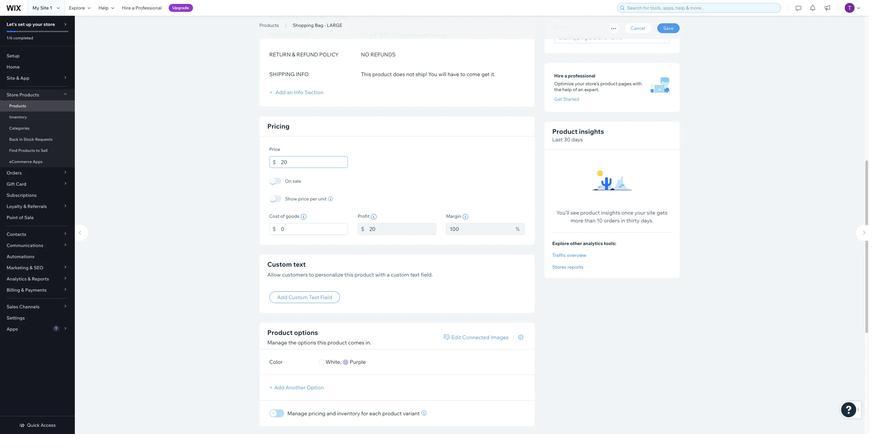 Task type: describe. For each thing, give the bounding box(es) containing it.
section
[[305, 89, 324, 95]]

product inside optimize your store's product pages with the help of an expert.
[[601, 81, 618, 87]]

will
[[439, 71, 447, 77]]

overview
[[567, 253, 587, 259]]

get started
[[555, 96, 580, 102]]

store
[[7, 92, 18, 98]]

brand
[[555, 24, 568, 30]]

your inside 'you'll see product insights once your site gets more than 10 orders in thirty days.'
[[635, 210, 646, 216]]

categories link
[[0, 123, 75, 134]]

get started link
[[555, 96, 580, 102]]

profit
[[358, 213, 370, 219]]

shopping bag - large form
[[72, 0, 870, 435]]

manage inside product options manage the options this product comes in.
[[268, 340, 287, 346]]

custom inside button
[[289, 294, 308, 301]]

subscriptions
[[7, 192, 37, 198]]

10
[[597, 218, 603, 224]]

quick access button
[[19, 423, 56, 429]]

,
[[340, 359, 342, 366]]

custom inside custom text allow customers to personalize this product with a custom text field.
[[268, 260, 292, 269]]

sale
[[24, 215, 34, 221]]

ship!
[[416, 71, 427, 77]]

white
[[326, 359, 340, 366]]

billing
[[7, 287, 20, 293]]

per
[[310, 196, 317, 202]]

this product does not ship! you will have to come get it.
[[361, 71, 496, 77]]

0 horizontal spatial apps
[[7, 327, 18, 332]]

1/6 completed
[[7, 35, 33, 40]]

show
[[285, 196, 297, 202]]

ecommerce apps link
[[0, 156, 75, 168]]

purple
[[350, 359, 366, 366]]

text
[[309, 294, 319, 301]]

custom
[[391, 271, 409, 278]]

automations link
[[0, 251, 75, 262]]

days.
[[641, 218, 654, 224]]

site & app button
[[0, 73, 75, 84]]

cancel button
[[625, 23, 652, 33]]

a for professional
[[132, 5, 135, 11]]

shopping down additional info sections
[[293, 22, 314, 28]]

0 horizontal spatial large
[[327, 22, 342, 28]]

color
[[270, 359, 283, 366]]

margin
[[447, 213, 462, 219]]

site & app
[[7, 75, 29, 81]]

access
[[41, 423, 56, 429]]

started
[[564, 96, 580, 102]]

seo
[[34, 265, 43, 271]]

pricing
[[309, 411, 326, 417]]

1 horizontal spatial products link
[[256, 22, 282, 29]]

analytics & reports button
[[0, 274, 75, 285]]

0 vertical spatial options
[[294, 329, 318, 337]]

add custom text field button
[[270, 292, 340, 303]]

1/6
[[7, 35, 13, 40]]

sale
[[293, 178, 301, 184]]

1 horizontal spatial text
[[411, 271, 420, 278]]

0 horizontal spatial 1
[[50, 5, 52, 11]]

0 vertical spatial apps
[[33, 159, 43, 164]]

point of sale
[[7, 215, 34, 221]]

a inside custom text allow customers to personalize this product with a custom text field.
[[387, 271, 390, 278]]

setup link
[[0, 50, 75, 61]]

not
[[407, 71, 415, 77]]

goods
[[286, 213, 300, 219]]

refunds
[[371, 51, 396, 58]]

$ for on sale
[[273, 159, 276, 165]]

12" x 8" bag  cotton  natural flavors
[[361, 31, 446, 38]]

of for point of sale
[[19, 215, 23, 221]]

customers
[[282, 271, 308, 278]]

Start typing a brand name field
[[557, 32, 668, 43]]

products inside store products popup button
[[19, 92, 39, 98]]

contacts button
[[0, 229, 75, 240]]

app
[[20, 75, 29, 81]]

last
[[553, 136, 563, 143]]

& for analytics
[[28, 276, 31, 282]]

channels
[[19, 304, 40, 310]]

once
[[622, 210, 634, 216]]

marketing
[[7, 265, 29, 271]]

automations
[[7, 254, 34, 260]]

contacts
[[7, 232, 26, 237]]

thirty
[[627, 218, 640, 224]]

marketing & seo button
[[0, 262, 75, 274]]

traffic
[[553, 253, 566, 259]]

return
[[270, 51, 291, 58]]

days
[[572, 136, 583, 143]]

optimize
[[555, 81, 574, 87]]

1 horizontal spatial site
[[40, 5, 49, 11]]

product for product options
[[268, 329, 293, 337]]

hire for hire a professional
[[555, 73, 564, 79]]

my
[[33, 5, 39, 11]]

insights inside product insights last 30 days
[[580, 128, 605, 136]]

allow
[[268, 271, 281, 278]]

you'll
[[557, 210, 570, 216]]

bag right info
[[318, 14, 340, 29]]

loyalty
[[7, 204, 22, 210]]

gift card
[[7, 181, 26, 187]]

product
[[270, 31, 295, 38]]

hire for hire a professional
[[122, 5, 131, 11]]

0 horizontal spatial an
[[287, 89, 293, 95]]

analytics
[[7, 276, 27, 282]]

in inside sidebar element
[[19, 137, 23, 142]]

2 horizontal spatial info tooltip image
[[422, 411, 427, 416]]

of inside optimize your store's product pages with the help of an expert.
[[573, 87, 578, 93]]

product inside 'you'll see product insights once your site gets more than 10 orders in thirty days.'
[[581, 210, 600, 216]]

back
[[9, 137, 18, 142]]

additional
[[270, 15, 303, 20]]

flavors
[[429, 31, 446, 38]]

this inside product options manage the options this product comes in.
[[318, 340, 327, 346]]

in.
[[366, 340, 372, 346]]

Search for tools, apps, help & more... field
[[626, 3, 779, 12]]

add for add custom text field
[[277, 294, 288, 301]]

to inside custom text allow customers to personalize this product with a custom text field.
[[309, 271, 314, 278]]

of for cost of goods
[[281, 213, 285, 219]]

home link
[[0, 61, 75, 73]]

no refunds
[[361, 51, 396, 58]]

cost of goods
[[270, 213, 300, 219]]

to inside sidebar element
[[36, 148, 40, 153]]

your inside sidebar element
[[33, 21, 42, 27]]

site inside site & app popup button
[[7, 75, 15, 81]]

does
[[393, 71, 405, 77]]

store
[[43, 21, 55, 27]]

analytics
[[584, 241, 603, 247]]

personalize
[[315, 271, 343, 278]]

see
[[571, 210, 580, 216]]

shipping info
[[270, 71, 309, 77]]

1 inside sidebar element
[[55, 327, 57, 331]]

stock
[[24, 137, 34, 142]]

product options manage the options this product comes in.
[[268, 329, 372, 346]]

for
[[362, 411, 368, 417]]

sections
[[319, 15, 346, 20]]



Task type: locate. For each thing, give the bounding box(es) containing it.
0 horizontal spatial site
[[7, 75, 15, 81]]

stores
[[553, 265, 567, 270]]

1 horizontal spatial product
[[553, 128, 578, 136]]

the inside product options manage the options this product comes in.
[[289, 340, 297, 346]]

product
[[553, 128, 578, 136], [268, 329, 293, 337]]

your
[[33, 21, 42, 27], [575, 81, 585, 87], [635, 210, 646, 216]]

insights inside 'you'll see product insights once your site gets more than 10 orders in thirty days.'
[[602, 210, 621, 216]]

1 horizontal spatial to
[[309, 271, 314, 278]]

field
[[321, 294, 332, 301]]

explore up traffic
[[553, 241, 570, 247]]

0 horizontal spatial hire
[[122, 5, 131, 11]]

your up 'thirty'
[[635, 210, 646, 216]]

to
[[461, 71, 466, 77], [36, 148, 40, 153], [309, 271, 314, 278]]

optimize your store's product pages with the help of an expert.
[[555, 81, 642, 93]]

products link up product
[[256, 22, 282, 29]]

1 horizontal spatial large
[[349, 14, 389, 29]]

an inside optimize your store's product pages with the help of an expert.
[[579, 87, 584, 93]]

$ down the profit at left
[[361, 226, 365, 232]]

no
[[361, 51, 370, 58]]

products inside shopping bag - large form
[[260, 22, 279, 28]]

add left another
[[274, 385, 285, 391]]

0 horizontal spatial text
[[294, 260, 306, 269]]

to right customers on the left bottom of the page
[[309, 271, 314, 278]]

1 vertical spatial text
[[411, 271, 420, 278]]

store products
[[7, 92, 39, 98]]

0 vertical spatial info
[[297, 31, 310, 38]]

of left sale
[[19, 215, 23, 221]]

sales channels
[[7, 304, 40, 310]]

show price per unit
[[285, 196, 327, 202]]

explore left help
[[69, 5, 85, 11]]

0 horizontal spatial this
[[318, 340, 327, 346]]

with right pages
[[633, 81, 642, 87]]

0 horizontal spatial -
[[325, 22, 326, 28]]

custom left text
[[289, 294, 308, 301]]

text up customers on the left bottom of the page
[[294, 260, 306, 269]]

shipping
[[270, 71, 295, 77]]

in right the back
[[19, 137, 23, 142]]

1 vertical spatial 1
[[55, 327, 57, 331]]

product up color
[[268, 329, 293, 337]]

shopping bag - large
[[260, 14, 389, 29], [293, 22, 342, 28]]

1 horizontal spatial of
[[281, 213, 285, 219]]

1 horizontal spatial hire
[[555, 73, 564, 79]]

0 vertical spatial with
[[633, 81, 642, 87]]

home
[[7, 64, 20, 70]]

edit
[[452, 334, 461, 341]]

apps down find products to sell link
[[33, 159, 43, 164]]

product for product insights
[[553, 128, 578, 136]]

1 horizontal spatial 1
[[55, 327, 57, 331]]

1 vertical spatial to
[[36, 148, 40, 153]]

$ down price
[[273, 159, 276, 165]]

manage left pricing
[[288, 411, 307, 417]]

0 vertical spatial the
[[555, 87, 562, 93]]

info down additional info sections
[[297, 31, 310, 38]]

hire inside shopping bag - large form
[[555, 73, 564, 79]]

1 vertical spatial the
[[289, 340, 297, 346]]

2 horizontal spatial of
[[573, 87, 578, 93]]

product inside product insights last 30 days
[[553, 128, 578, 136]]

stores reports link
[[553, 265, 672, 270]]

ecommerce apps
[[9, 159, 43, 164]]

orders
[[604, 218, 620, 224]]

-
[[343, 14, 346, 29], [325, 22, 326, 28]]

2 vertical spatial your
[[635, 210, 646, 216]]

& right billing
[[21, 287, 24, 293]]

info tooltip image right the profit at left
[[371, 214, 377, 220]]

& left seo
[[30, 265, 33, 271]]

None text field
[[281, 156, 348, 168], [281, 223, 348, 235], [447, 223, 513, 235], [281, 156, 348, 168], [281, 223, 348, 235], [447, 223, 513, 235]]

0 horizontal spatial a
[[132, 5, 135, 11]]

2 horizontal spatial your
[[635, 210, 646, 216]]

each
[[370, 411, 381, 417]]

0 vertical spatial hire
[[122, 5, 131, 11]]

traffic overview
[[553, 253, 587, 259]]

back in stock requests link
[[0, 134, 75, 145]]

let's
[[7, 21, 17, 27]]

0 vertical spatial your
[[33, 21, 42, 27]]

1 vertical spatial manage
[[288, 411, 307, 417]]

your right the up
[[33, 21, 42, 27]]

& for loyalty
[[23, 204, 26, 210]]

0 vertical spatial site
[[40, 5, 49, 11]]

1 vertical spatial options
[[298, 340, 316, 346]]

insights up orders
[[602, 210, 621, 216]]

info for shipping info
[[296, 71, 309, 77]]

1 vertical spatial apps
[[7, 327, 18, 332]]

0 horizontal spatial to
[[36, 148, 40, 153]]

the inside optimize your store's product pages with the help of an expert.
[[555, 87, 562, 93]]

0 vertical spatial product
[[553, 128, 578, 136]]

1 vertical spatial insights
[[602, 210, 621, 216]]

apps down settings
[[7, 327, 18, 332]]

this
[[361, 71, 371, 77]]

1 vertical spatial in
[[621, 218, 626, 224]]

& left reports
[[28, 276, 31, 282]]

0 vertical spatial this
[[345, 271, 354, 278]]

site
[[40, 5, 49, 11], [7, 75, 15, 81]]

1 vertical spatial add
[[277, 294, 288, 301]]

1 horizontal spatial the
[[555, 87, 562, 93]]

price
[[298, 196, 309, 202]]

bag down info
[[315, 22, 324, 28]]

& for billing
[[21, 287, 24, 293]]

& right 'loyalty'
[[23, 204, 26, 210]]

hire inside hire a professional link
[[122, 5, 131, 11]]

marketing & seo
[[7, 265, 43, 271]]

1 vertical spatial product
[[268, 329, 293, 337]]

large up 'x'
[[349, 14, 389, 29]]

$ down cost
[[273, 226, 276, 232]]

of
[[573, 87, 578, 93], [281, 213, 285, 219], [19, 215, 23, 221]]

of right cost
[[281, 213, 285, 219]]

add another option
[[274, 385, 324, 391]]

2 vertical spatial add
[[274, 385, 285, 391]]

communications button
[[0, 240, 75, 251]]

& for return
[[292, 51, 296, 58]]

requests
[[35, 137, 53, 142]]

add for add an info section
[[276, 89, 286, 95]]

& left app
[[16, 75, 19, 81]]

add down shipping
[[276, 89, 286, 95]]

expert.
[[585, 87, 600, 93]]

0 vertical spatial 1
[[50, 5, 52, 11]]

1 horizontal spatial an
[[579, 87, 584, 93]]

0 vertical spatial in
[[19, 137, 23, 142]]

product inside product options manage the options this product comes in.
[[268, 329, 293, 337]]

return & refund policy
[[270, 51, 339, 58]]

product inside custom text allow customers to personalize this product with a custom text field.
[[355, 271, 374, 278]]

2 horizontal spatial a
[[565, 73, 568, 79]]

info tooltip image right variant on the bottom of page
[[422, 411, 427, 416]]

gets
[[657, 210, 668, 216]]

$ for %
[[361, 226, 365, 232]]

more
[[571, 218, 584, 224]]

0 horizontal spatial products link
[[0, 101, 75, 112]]

insights
[[580, 128, 605, 136], [602, 210, 621, 216]]

payments
[[25, 287, 47, 293]]

your down professional
[[575, 81, 585, 87]]

1 horizontal spatial with
[[633, 81, 642, 87]]

1 vertical spatial custom
[[289, 294, 308, 301]]

completed
[[13, 35, 33, 40]]

explore inside shopping bag - large form
[[553, 241, 570, 247]]

explore for explore
[[69, 5, 85, 11]]

on
[[285, 178, 292, 184]]

0 horizontal spatial with
[[376, 271, 386, 278]]

orders
[[7, 170, 22, 176]]

site down home
[[7, 75, 15, 81]]

1 horizontal spatial a
[[387, 271, 390, 278]]

set
[[18, 21, 25, 27]]

& for marketing
[[30, 265, 33, 271]]

0 vertical spatial add
[[276, 89, 286, 95]]

products up the inventory at the left top
[[9, 103, 26, 108]]

settings
[[7, 315, 25, 321]]

info tooltip image
[[463, 214, 469, 220]]

option
[[307, 385, 324, 391]]

1 horizontal spatial apps
[[33, 159, 43, 164]]

products link down store products
[[0, 101, 75, 112]]

2 vertical spatial to
[[309, 271, 314, 278]]

2 horizontal spatial to
[[461, 71, 466, 77]]

0 vertical spatial custom
[[268, 260, 292, 269]]

1 horizontal spatial in
[[621, 218, 626, 224]]

a left custom
[[387, 271, 390, 278]]

comes
[[348, 340, 365, 346]]

info tooltip image right 'goods'
[[301, 214, 307, 220]]

0 horizontal spatial your
[[33, 21, 42, 27]]

of inside point of sale link
[[19, 215, 23, 221]]

to left sell
[[36, 148, 40, 153]]

0 horizontal spatial explore
[[69, 5, 85, 11]]

a up 'optimize'
[[565, 73, 568, 79]]

1 horizontal spatial this
[[345, 271, 354, 278]]

1 vertical spatial a
[[565, 73, 568, 79]]

& for site
[[16, 75, 19, 81]]

back in stock requests
[[9, 137, 53, 142]]

an
[[579, 87, 584, 93], [287, 89, 293, 95]]

images
[[491, 334, 509, 341]]

0 horizontal spatial the
[[289, 340, 297, 346]]

this up white
[[318, 340, 327, 346]]

add down allow
[[277, 294, 288, 301]]

1 horizontal spatial info tooltip image
[[371, 214, 377, 220]]

to right have
[[461, 71, 466, 77]]

explore other analytics tools:
[[553, 241, 617, 247]]

0 vertical spatial products link
[[256, 22, 282, 29]]

on sale
[[285, 178, 301, 184]]

my site 1
[[33, 5, 52, 11]]

1 vertical spatial products link
[[0, 101, 75, 112]]

1 vertical spatial hire
[[555, 73, 564, 79]]

1 horizontal spatial your
[[575, 81, 585, 87]]

0 horizontal spatial info tooltip image
[[301, 214, 307, 220]]

analytics & reports
[[7, 276, 49, 282]]

add an info section
[[274, 89, 324, 95]]

2 vertical spatial a
[[387, 271, 390, 278]]

add for add another option
[[274, 385, 285, 391]]

0 horizontal spatial product
[[268, 329, 293, 337]]

orders button
[[0, 168, 75, 179]]

with inside optimize your store's product pages with the help of an expert.
[[633, 81, 642, 87]]

insights up days
[[580, 128, 605, 136]]

store's
[[586, 81, 600, 87]]

none text field inside shopping bag - large form
[[370, 223, 437, 235]]

policy
[[320, 51, 339, 58]]

another
[[286, 385, 306, 391]]

manage pricing and inventory for each product variant
[[288, 411, 420, 417]]

info for product info
[[297, 31, 310, 38]]

the
[[555, 87, 562, 93], [289, 340, 297, 346]]

edit option link image
[[444, 335, 451, 340]]

your inside optimize your store's product pages with the help of an expert.
[[575, 81, 585, 87]]

sidebar element
[[0, 16, 75, 435]]

large down the sections on the left
[[327, 22, 342, 28]]

8"
[[374, 31, 379, 38]]

info up add an info section
[[296, 71, 309, 77]]

1 vertical spatial this
[[318, 340, 327, 346]]

traffic overview link
[[553, 253, 672, 259]]

1 vertical spatial your
[[575, 81, 585, 87]]

hire right "help" button
[[122, 5, 131, 11]]

1 vertical spatial site
[[7, 75, 15, 81]]

1 down settings link
[[55, 327, 57, 331]]

info tooltip image for profit
[[371, 214, 377, 220]]

& inside popup button
[[30, 265, 33, 271]]

1 vertical spatial with
[[376, 271, 386, 278]]

product inside product options manage the options this product comes in.
[[328, 340, 347, 346]]

text left field.
[[411, 271, 420, 278]]

1 horizontal spatial -
[[343, 14, 346, 29]]

of right help
[[573, 87, 578, 93]]

billing & payments
[[7, 287, 47, 293]]

an left info
[[287, 89, 293, 95]]

you'll see product insights once your site gets more than 10 orders in thirty days.
[[557, 210, 668, 224]]

manage up color
[[268, 340, 287, 346]]

info tooltip image
[[301, 214, 307, 220], [371, 214, 377, 220], [422, 411, 427, 416]]

edit connected images
[[452, 334, 509, 341]]

1 vertical spatial info
[[296, 71, 309, 77]]

1 horizontal spatial explore
[[553, 241, 570, 247]]

quick
[[27, 423, 40, 429]]

products right store
[[19, 92, 39, 98]]

sell
[[41, 148, 48, 153]]

this right personalize
[[345, 271, 354, 278]]

inventory
[[337, 411, 360, 417]]

0 vertical spatial explore
[[69, 5, 85, 11]]

0 vertical spatial text
[[294, 260, 306, 269]]

0 vertical spatial to
[[461, 71, 466, 77]]

1 right my
[[50, 5, 52, 11]]

products inside find products to sell link
[[18, 148, 35, 153]]

in inside 'you'll see product insights once your site gets more than 10 orders in thirty days.'
[[621, 218, 626, 224]]

sales channels button
[[0, 302, 75, 313]]

& right return
[[292, 51, 296, 58]]

a for professional
[[565, 73, 568, 79]]

site right my
[[40, 5, 49, 11]]

hire up 'optimize'
[[555, 73, 564, 79]]

with left custom
[[376, 271, 386, 278]]

help
[[563, 87, 572, 93]]

0 vertical spatial a
[[132, 5, 135, 11]]

you
[[429, 71, 438, 77]]

info tooltip image for cost of goods
[[301, 214, 307, 220]]

0 vertical spatial insights
[[580, 128, 605, 136]]

with inside custom text allow customers to personalize this product with a custom text field.
[[376, 271, 386, 278]]

products up product
[[260, 22, 279, 28]]

0 vertical spatial manage
[[268, 340, 287, 346]]

manage
[[268, 340, 287, 346], [288, 411, 307, 417]]

a left professional
[[132, 5, 135, 11]]

& inside shopping bag - large form
[[292, 51, 296, 58]]

referrals
[[27, 204, 47, 210]]

0 horizontal spatial of
[[19, 215, 23, 221]]

this inside custom text allow customers to personalize this product with a custom text field.
[[345, 271, 354, 278]]

None text field
[[370, 223, 437, 235]]

reports
[[568, 265, 584, 270]]

products up ecommerce apps at left top
[[18, 148, 35, 153]]

1 vertical spatial explore
[[553, 241, 570, 247]]

custom up allow
[[268, 260, 292, 269]]

0 horizontal spatial in
[[19, 137, 23, 142]]

in down once
[[621, 218, 626, 224]]

an left expert. on the top right
[[579, 87, 584, 93]]

1
[[50, 5, 52, 11], [55, 327, 57, 331]]

explore for explore other analytics tools:
[[553, 241, 570, 247]]

product up 30
[[553, 128, 578, 136]]

connected
[[463, 334, 490, 341]]

bag
[[318, 14, 340, 29], [315, 22, 324, 28]]

shopping up product info
[[260, 14, 315, 29]]



Task type: vqa. For each thing, say whether or not it's contained in the screenshot.
team
no



